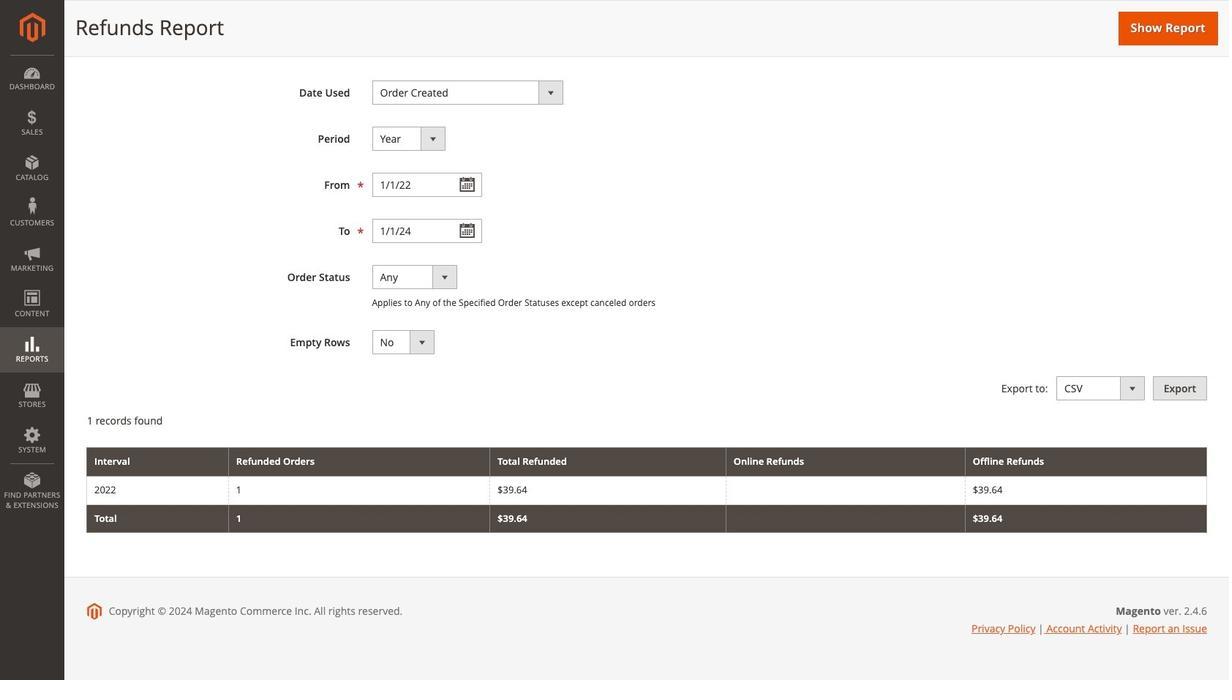 Task type: locate. For each thing, give the bounding box(es) containing it.
menu bar
[[0, 55, 64, 518]]

None text field
[[372, 173, 482, 197]]

None text field
[[372, 219, 482, 243]]



Task type: describe. For each thing, give the bounding box(es) containing it.
magento admin panel image
[[19, 12, 45, 42]]



